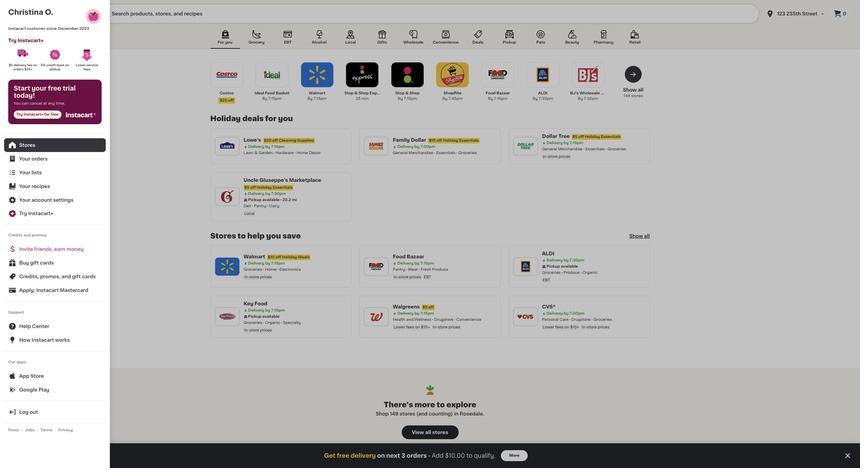 Task type: locate. For each thing, give the bounding box(es) containing it.
instacart down promos,
[[36, 288, 59, 293]]

to inside "tab panel"
[[238, 233, 246, 240]]

1 horizontal spatial ·
[[37, 429, 38, 433]]

to left help
[[238, 233, 246, 240]]

7:00pm for essentials
[[421, 145, 436, 149]]

$5 inside walgreens $5 off
[[423, 306, 428, 310]]

instacart+
[[18, 38, 44, 43], [24, 113, 43, 116], [28, 211, 53, 216]]

2 vertical spatial $5
[[423, 306, 428, 310]]

1 vertical spatial delivery
[[351, 454, 376, 459]]

aldi up groceries produce organic
[[543, 252, 555, 256]]

1 vertical spatial instacart+
[[24, 113, 43, 116]]

0 horizontal spatial drugstore
[[435, 318, 454, 322]]

general for dollar tree
[[543, 147, 557, 151]]

149 inside there's more to explore shop 149 stores (and counting) in rosedale.
[[390, 412, 399, 417]]

in-store prices down tree
[[543, 155, 571, 159]]

instacart for apply:
[[36, 288, 59, 293]]

local inside button
[[346, 41, 356, 44]]

0 horizontal spatial orders
[[13, 68, 24, 71]]

0 horizontal spatial delivery
[[14, 64, 26, 67]]

google play
[[19, 388, 49, 393]]

cards up mastercard on the left bottom of the page
[[82, 275, 96, 279]]

0 vertical spatial wholesale
[[404, 41, 424, 44]]

show inside popup button
[[630, 234, 644, 239]]

any
[[48, 102, 55, 106]]

local down deli
[[245, 212, 255, 216]]

holiday inside dollar tree $5 off holiday essentials
[[585, 135, 600, 139]]

walgreens $5 off
[[393, 305, 434, 310]]

support element
[[4, 320, 106, 347]]

family dollar $10 off holiday essentials
[[393, 138, 479, 143]]

and right credits
[[24, 234, 31, 237]]

view all stores link
[[402, 426, 459, 440]]

your for your lists
[[19, 170, 30, 175]]

instacart
[[8, 27, 26, 31], [36, 288, 59, 293], [32, 338, 54, 343]]

2 horizontal spatial &
[[406, 91, 409, 95]]

wellness
[[415, 318, 432, 322]]

cards down friends,
[[40, 261, 54, 266]]

lower down personal
[[543, 326, 555, 330]]

all for show all
[[645, 234, 650, 239]]

1 vertical spatial wholesale
[[580, 91, 600, 95]]

1 vertical spatial home
[[265, 268, 277, 272]]

3 by from the left
[[398, 97, 403, 101]]

cvs®
[[543, 305, 556, 310]]

in-store prices down groceries home electronics
[[245, 276, 272, 279]]

0 horizontal spatial $10
[[268, 256, 275, 259]]

1 horizontal spatial general merchandise essentials groceries
[[543, 147, 627, 151]]

wholesale right gifts
[[404, 41, 424, 44]]

shop inside stop & shop by 7:15pm
[[410, 91, 420, 95]]

counting)
[[429, 412, 453, 417]]

lower left service
[[76, 64, 86, 67]]

orders inside $0 delivery fee on orders $35+
[[13, 68, 24, 71]]

& for stop & shop express 25 min
[[355, 91, 358, 95]]

local right alcohol
[[346, 41, 356, 44]]

stop inside stop & shop by 7:15pm
[[396, 91, 405, 95]]

show all 149 stores
[[624, 88, 644, 98]]

$10 inside family dollar $10 off holiday essentials
[[429, 139, 436, 143]]

your left lists
[[19, 170, 30, 175]]

available up dairy
[[263, 198, 280, 202]]

0 horizontal spatial stores
[[19, 143, 35, 148]]

$20 inside lowe's $20 off cleaning supplies
[[264, 139, 272, 143]]

delivery up deli pantry dairy
[[248, 192, 265, 196]]

terms link
[[39, 428, 54, 434]]

by up deli pantry dairy
[[265, 192, 270, 196]]

groceries home electronics
[[244, 268, 301, 272]]

1 horizontal spatial delivery
[[351, 454, 376, 459]]

food bazaar by 7:15pm
[[486, 91, 510, 101]]

explore
[[447, 402, 477, 409]]

&
[[355, 91, 358, 95], [406, 91, 409, 95], [255, 151, 258, 155]]

bazaar
[[497, 91, 510, 95], [407, 255, 425, 259]]

1 horizontal spatial &
[[355, 91, 358, 95]]

$20 down "costco"
[[220, 99, 227, 102]]

wholesale
[[404, 41, 424, 44], [580, 91, 600, 95]]

1 horizontal spatial lower
[[394, 326, 405, 330]]

pickup up groceries produce organic
[[547, 265, 560, 269]]

essentials inside dollar tree $5 off holiday essentials
[[601, 135, 621, 139]]

1 horizontal spatial to
[[437, 402, 445, 409]]

1 vertical spatial bazaar
[[407, 255, 425, 259]]

3
[[402, 454, 406, 459]]

· left jobs
[[21, 429, 23, 433]]

delivery inside get free delivery on next 3 orders • add $10.00 to qualify.
[[351, 454, 376, 459]]

delivery down tree
[[547, 141, 563, 145]]

ebt left alcohol
[[284, 41, 292, 44]]

0 horizontal spatial pantry
[[254, 204, 267, 208]]

on inside get free delivery on next 3 orders • add $10.00 to qualify.
[[377, 454, 385, 459]]

0 vertical spatial $5
[[573, 135, 578, 139]]

delivery by 7:30pm for pantry
[[248, 192, 286, 196]]

prices down groceries organic specialty
[[260, 329, 272, 333]]

delivery by 7:00pm up care
[[547, 312, 585, 316]]

1 horizontal spatial merchandise
[[558, 147, 583, 151]]

stores inside "link"
[[19, 143, 35, 148]]

1 vertical spatial in-store prices
[[245, 276, 272, 279]]

lower fees on $10+ in-store prices for wellness
[[394, 326, 461, 330]]

1 horizontal spatial all
[[638, 88, 644, 92]]

to up counting)
[[437, 402, 445, 409]]

149 down the there's
[[390, 412, 399, 417]]

orders up lists
[[32, 157, 48, 162]]

0 horizontal spatial wholesale
[[404, 41, 424, 44]]

you up cleaning
[[278, 115, 293, 122]]

1 horizontal spatial and
[[62, 275, 71, 279]]

1 vertical spatial show
[[630, 234, 644, 239]]

instacart+ for you can cancel at any time.
[[24, 113, 43, 116]]

& right express
[[406, 91, 409, 95]]

for you button
[[210, 29, 240, 49]]

convenience button
[[430, 29, 462, 49]]

1 horizontal spatial general
[[543, 147, 557, 151]]

2 vertical spatial available
[[263, 315, 280, 319]]

0 horizontal spatial &
[[255, 151, 258, 155]]

food inside ideal food basket by 7:15pm
[[265, 91, 275, 95]]

dollar right family
[[411, 138, 427, 143]]

0 horizontal spatial fees
[[84, 68, 91, 71]]

instacart for how
[[32, 338, 54, 343]]

delivery by 7:30pm up deli pantry dairy
[[248, 192, 286, 196]]

instacart plus image
[[66, 112, 96, 117]]

general merchandise essentials groceries down family dollar $10 off holiday essentials
[[393, 151, 477, 155]]

walmart for walmart by 7:15pm
[[309, 91, 326, 95]]

holiday deals for you
[[210, 115, 293, 122]]

show
[[624, 88, 637, 92], [630, 234, 644, 239]]

1 vertical spatial delivery by 7:30pm
[[547, 259, 585, 263]]

1 vertical spatial cards
[[82, 275, 96, 279]]

1 horizontal spatial walmart
[[309, 91, 326, 95]]

app
[[19, 374, 29, 379]]

available for aldi
[[561, 265, 579, 269]]

0 horizontal spatial and
[[24, 234, 31, 237]]

0 vertical spatial you
[[225, 41, 233, 44]]

$5 down uncle
[[245, 186, 249, 190]]

all for view all stores
[[426, 431, 431, 435]]

jobs
[[25, 429, 35, 433]]

by inside the shoprite by 7:45pm
[[443, 97, 448, 101]]

delivery right $0
[[14, 64, 26, 67]]

delivery down lowe's
[[248, 145, 265, 149]]

more
[[415, 402, 435, 409]]

1 vertical spatial organic
[[265, 321, 280, 325]]

uncle
[[244, 178, 259, 183]]

1 by from the left
[[262, 97, 268, 101]]

2 lower fees on $10+ in-store prices from the left
[[543, 326, 610, 330]]

1 vertical spatial 149
[[390, 412, 399, 417]]

earn
[[54, 247, 65, 252]]

for right deals
[[265, 115, 277, 122]]

show inside show all 149 stores
[[624, 88, 637, 92]]

2 horizontal spatial and
[[407, 318, 414, 322]]

delivery by 7:00pm for care
[[547, 312, 585, 316]]

delivery by 7:00pm
[[398, 145, 436, 149], [547, 312, 585, 316]]

stop
[[345, 91, 354, 95], [396, 91, 405, 95]]

1 vertical spatial 7:00pm
[[570, 312, 585, 316]]

jobs link
[[24, 428, 36, 434]]

your lists link
[[4, 166, 106, 180]]

your
[[32, 86, 47, 92]]

0 horizontal spatial ebt
[[284, 41, 292, 44]]

2 horizontal spatial stores
[[632, 94, 644, 98]]

2 vertical spatial free
[[337, 454, 350, 459]]

2 drugstore from the left
[[572, 318, 591, 322]]

1 lower fees on $10+ in-store prices from the left
[[394, 326, 461, 330]]

0 vertical spatial aldi
[[539, 91, 548, 95]]

on inside $0 delivery fee on orders $35+
[[33, 64, 37, 67]]

try for you can cancel at any time.
[[16, 113, 23, 116]]

7:30pm inside aldi by 7:30pm
[[539, 97, 554, 101]]

$5
[[573, 135, 578, 139], [245, 186, 249, 190], [423, 306, 428, 310]]

1 horizontal spatial local
[[346, 41, 356, 44]]

delivery down food bazaar
[[398, 262, 414, 266]]

you right help
[[266, 233, 281, 240]]

essentials inside family dollar $10 off holiday essentials
[[459, 139, 479, 143]]

merchandise down family dollar $10 off holiday essentials
[[409, 151, 434, 155]]

1 horizontal spatial stores
[[210, 233, 236, 240]]

6 by from the left
[[533, 97, 538, 101]]

1 horizontal spatial orders
[[32, 157, 48, 162]]

stores inside button
[[433, 431, 449, 435]]

bazaar inside food bazaar by 7:15pm
[[497, 91, 510, 95]]

delivery by 7:15pm up "meat" on the bottom
[[398, 262, 434, 266]]

2 vertical spatial all
[[426, 431, 431, 435]]

help
[[19, 324, 31, 329]]

local button
[[336, 29, 366, 49]]

invite friends, earn money link
[[4, 243, 106, 256]]

all inside show all 149 stores
[[638, 88, 644, 92]]

supplies
[[297, 139, 314, 143]]

in-store prices
[[543, 155, 571, 159], [245, 276, 272, 279], [245, 329, 272, 333]]

stop inside the stop & shop express 25 min
[[345, 91, 354, 95]]

aldi left bj's
[[539, 91, 548, 95]]

show for show all
[[630, 234, 644, 239]]

by inside stop & shop by 7:15pm
[[398, 97, 403, 101]]

try right the try instacart+ image
[[19, 211, 27, 216]]

stores inside show all 149 stores
[[632, 94, 644, 98]]

instacart+ for instacart customer since december 2023
[[18, 38, 44, 43]]

by
[[564, 141, 569, 145], [265, 145, 270, 149], [415, 145, 420, 149], [265, 192, 270, 196], [564, 259, 569, 263], [265, 262, 270, 266], [415, 262, 420, 266], [265, 309, 270, 313], [415, 312, 420, 316], [564, 312, 569, 316]]

your up your lists
[[19, 157, 30, 162]]

pickup available up groceries organic specialty
[[248, 315, 280, 319]]

apply: instacart mastercard
[[19, 288, 88, 293]]

1 horizontal spatial stores
[[433, 431, 449, 435]]

stores for stores
[[19, 143, 35, 148]]

2 vertical spatial you
[[266, 233, 281, 240]]

delivery by 7:30pm up groceries produce organic
[[547, 259, 585, 263]]

7:15pm inside stop & shop by 7:15pm
[[404, 97, 417, 101]]

1 vertical spatial walmart
[[244, 255, 265, 259]]

& up 25
[[355, 91, 358, 95]]

beauty
[[566, 41, 580, 44]]

credit
[[46, 64, 56, 67]]

•
[[429, 454, 431, 459]]

delivery by 7:15pm for lowe's
[[248, 145, 285, 149]]

off inside walmart $10 off holiday meals
[[276, 256, 281, 259]]

shop inside there's more to explore shop 149 stores (and counting) in rosedale.
[[376, 412, 389, 417]]

in
[[454, 412, 459, 417]]

2 horizontal spatial fees
[[556, 326, 564, 330]]

instacart inside "link"
[[32, 338, 54, 343]]

1 horizontal spatial produce
[[564, 271, 580, 275]]

shop categories tab list
[[210, 29, 650, 49]]

0 horizontal spatial for
[[44, 113, 50, 116]]

orders left •
[[407, 454, 427, 459]]

free inside get free delivery on next 3 orders • add $10.00 to qualify.
[[337, 454, 350, 459]]

stores left help
[[210, 233, 236, 240]]

2 horizontal spatial $5
[[573, 135, 578, 139]]

1 vertical spatial and
[[62, 275, 71, 279]]

prices down groceries home electronics
[[260, 276, 272, 279]]

settings
[[53, 198, 74, 203]]

fees down service
[[84, 68, 91, 71]]

on for pickup
[[65, 64, 69, 67]]

0 horizontal spatial lower fees on $10+ in-store prices
[[394, 326, 461, 330]]

0 horizontal spatial walmart
[[244, 255, 265, 259]]

1 your from the top
[[19, 157, 30, 162]]

food inside food bazaar by 7:15pm
[[486, 91, 496, 95]]

2 horizontal spatial orders
[[407, 454, 427, 459]]

your for your recipes
[[19, 184, 30, 189]]

try down you
[[16, 113, 23, 116]]

all inside button
[[426, 431, 431, 435]]

1 horizontal spatial $10+
[[571, 326, 580, 330]]

7 by from the left
[[578, 97, 583, 101]]

0 horizontal spatial bazaar
[[407, 255, 425, 259]]

1 vertical spatial pantry
[[393, 268, 406, 272]]

7:00pm up personal care drugstore groceries in the right bottom of the page
[[570, 312, 585, 316]]

1 horizontal spatial stop
[[396, 91, 405, 95]]

2 vertical spatial instacart
[[32, 338, 54, 343]]

pickup available for key food
[[248, 315, 280, 319]]

lower for health
[[394, 326, 405, 330]]

7:30pm inside bj's wholesale club by 7:30pm
[[584, 97, 599, 101]]

back
[[57, 64, 64, 67]]

to inside there's more to explore shop 149 stores (and counting) in rosedale.
[[437, 402, 445, 409]]

gift right buy
[[30, 261, 39, 266]]

0 horizontal spatial 7:00pm
[[421, 145, 436, 149]]

2 by from the left
[[308, 97, 313, 101]]

$10 right family
[[429, 139, 436, 143]]

general merchandise essentials groceries down dollar tree $5 off holiday essentials at the top right
[[543, 147, 627, 151]]

by down walgreens $5 off
[[415, 312, 420, 316]]

drugstore right the wellness
[[435, 318, 454, 322]]

on inside 5% credit back on pickup
[[65, 64, 69, 67]]

and for credits
[[24, 234, 31, 237]]

dollar left tree
[[543, 134, 558, 139]]

fees down walgreens $5 off
[[406, 326, 415, 330]]

ebt down groceries produce organic
[[543, 279, 551, 282]]

merchandise for dollar tree
[[558, 147, 583, 151]]

1 horizontal spatial fees
[[406, 326, 415, 330]]

deli pantry dairy
[[244, 204, 280, 208]]

to right $10.00
[[467, 454, 473, 459]]

wholesale inside bj's wholesale club by 7:30pm
[[580, 91, 600, 95]]

by inside bj's wholesale club by 7:30pm
[[578, 97, 583, 101]]

& right lawn
[[255, 151, 258, 155]]

you inside for you 'button'
[[225, 41, 233, 44]]

3 · from the left
[[55, 429, 56, 433]]

available up groceries organic specialty
[[263, 315, 280, 319]]

(and
[[417, 412, 428, 417]]

delivery by 7:15pm up garden
[[248, 145, 285, 149]]

& inside stop & shop by 7:15pm
[[406, 91, 409, 95]]

fees down care
[[556, 326, 564, 330]]

tab panel
[[207, 60, 654, 338]]

stores right club
[[632, 94, 644, 98]]

show for show all 149 stores
[[624, 88, 637, 92]]

1 horizontal spatial drugstore
[[572, 318, 591, 322]]

1 vertical spatial available
[[561, 265, 579, 269]]

& inside the stop & shop express 25 min
[[355, 91, 358, 95]]

delivery by 7:15pm for walgreens
[[398, 312, 434, 316]]

stores inside there's more to explore shop 149 stores (and counting) in rosedale.
[[400, 412, 416, 417]]

$5 inside uncle giuseppe's marketplace $5 off holiday essentials
[[245, 186, 249, 190]]

$5 inside dollar tree $5 off holiday essentials
[[573, 135, 578, 139]]

walmart inside walmart by 7:15pm
[[309, 91, 326, 95]]

ideal
[[255, 91, 264, 95]]

delivery up personal
[[547, 312, 563, 316]]

1 vertical spatial to
[[437, 402, 445, 409]]

in-store prices for dollar
[[543, 155, 571, 159]]

0 horizontal spatial cards
[[40, 261, 54, 266]]

walmart for walmart $10 off holiday meals
[[244, 255, 265, 259]]

groceries produce organic
[[543, 271, 598, 275]]

free inside start your free trial today! you can cancel at any time.
[[48, 86, 61, 92]]

& for lawn & garden hardware home decor
[[255, 151, 258, 155]]

off inside family dollar $10 off holiday essentials
[[437, 139, 443, 143]]

wholesale right bj's
[[580, 91, 600, 95]]

0 vertical spatial try
[[8, 38, 16, 43]]

3 your from the top
[[19, 184, 30, 189]]

shop inside the stop & shop express 25 min
[[359, 91, 369, 95]]

for
[[44, 113, 50, 116], [265, 115, 277, 122]]

costco
[[220, 91, 234, 95]]

shop for 7:15pm
[[410, 91, 420, 95]]

0 vertical spatial 149
[[624, 94, 631, 98]]

shoprite by 7:45pm
[[443, 91, 463, 101]]

by up "pantry meat fresh produce"
[[415, 262, 420, 266]]

to inside get free delivery on next 3 orders • add $10.00 to qualify.
[[467, 454, 473, 459]]

0 horizontal spatial delivery by 7:30pm
[[248, 192, 286, 196]]

instacart+ down the cancel
[[24, 113, 43, 116]]

7:00pm for drugstore
[[570, 312, 585, 316]]

instacart+ down account
[[28, 211, 53, 216]]

promos,
[[40, 275, 60, 279]]

0 vertical spatial delivery by 7:00pm
[[398, 145, 436, 149]]

walmart
[[309, 91, 326, 95], [244, 255, 265, 259]]

1 vertical spatial delivery by 7:00pm
[[547, 312, 585, 316]]

1 vertical spatial $5
[[245, 186, 249, 190]]

$5 right tree
[[573, 135, 578, 139]]

on right fee
[[33, 64, 37, 67]]

0 vertical spatial local
[[346, 41, 356, 44]]

specialty
[[283, 321, 301, 325]]

$10+ down personal care drugstore groceries in the right bottom of the page
[[571, 326, 580, 330]]

friends,
[[34, 247, 53, 252]]

instacart image
[[23, 10, 65, 18]]

home left decor
[[297, 151, 308, 155]]

on right back
[[65, 64, 69, 67]]

free right get
[[337, 454, 350, 459]]

delivery by 7:00pm down family
[[398, 145, 436, 149]]

·
[[21, 429, 23, 433], [37, 429, 38, 433], [55, 429, 56, 433]]

pickup available up groceries produce organic
[[547, 265, 579, 269]]

delivery by 7:15pm for walmart
[[248, 262, 285, 266]]

1 vertical spatial instacart
[[36, 288, 59, 293]]

aldi inside aldi by 7:30pm
[[539, 91, 548, 95]]

0 horizontal spatial gift
[[30, 261, 39, 266]]

stores for stores to help you save
[[210, 233, 236, 240]]

$10+ for wellness
[[421, 326, 430, 330]]

you for stores to help you save
[[266, 233, 281, 240]]

0 horizontal spatial merchandise
[[409, 151, 434, 155]]

$10+
[[421, 326, 430, 330], [571, 326, 580, 330]]

$10 inside walmart $10 off holiday meals
[[268, 256, 275, 259]]

stop & shop express 25 min
[[345, 91, 386, 101]]

deals
[[243, 115, 264, 122]]

by
[[262, 97, 268, 101], [308, 97, 313, 101], [398, 97, 403, 101], [443, 97, 448, 101], [489, 97, 494, 101], [533, 97, 538, 101], [578, 97, 583, 101]]

delivery by 7:00pm for merchandise
[[398, 145, 436, 149]]

2 horizontal spatial shop
[[410, 91, 420, 95]]

lowe's $20 off cleaning supplies
[[244, 138, 314, 143]]

$20 inside costco $20 off
[[220, 99, 227, 102]]

christina o.
[[8, 9, 53, 16]]

20.2 mi
[[283, 198, 297, 202]]

all inside popup button
[[645, 234, 650, 239]]

uncle giuseppe's marketplace $5 off holiday essentials
[[244, 178, 322, 190]]

pickup available for aldi
[[547, 265, 579, 269]]

0 vertical spatial stores
[[632, 94, 644, 98]]

general merchandise essentials groceries for dollar tree
[[543, 147, 627, 151]]

0 horizontal spatial 149
[[390, 412, 399, 417]]

2 stop from the left
[[396, 91, 405, 95]]

$10+ for drugstore
[[571, 326, 580, 330]]

your orders
[[19, 157, 48, 162]]

2 your from the top
[[19, 170, 30, 175]]

gift
[[30, 261, 39, 266], [72, 275, 81, 279]]

5%
[[41, 64, 46, 67]]

delivery by 7:15pm up groceries home electronics
[[248, 262, 285, 266]]

delivery by 7:30pm for produce
[[547, 259, 585, 263]]

money
[[67, 247, 84, 252]]

4 by from the left
[[443, 97, 448, 101]]

4 your from the top
[[19, 198, 30, 203]]

7:15pm inside ideal food basket by 7:15pm
[[269, 97, 282, 101]]

and right health
[[407, 318, 414, 322]]

for for free
[[44, 113, 50, 116]]

pickup up deli pantry dairy
[[248, 198, 262, 202]]

delivery inside $0 delivery fee on orders $35+
[[14, 64, 26, 67]]

delivery left next
[[351, 454, 376, 459]]

1 stop from the left
[[345, 91, 354, 95]]

try instacart+ down account
[[19, 211, 53, 216]]

instacart inside button
[[36, 288, 59, 293]]

treatment tracker modal dialog
[[0, 444, 861, 469]]

bj's
[[571, 91, 579, 95]]

local
[[346, 41, 356, 44], [245, 212, 255, 216]]

off inside dollar tree $5 off holiday essentials
[[579, 135, 585, 139]]

lower fees on $10+ in-store prices down personal care drugstore groceries in the right bottom of the page
[[543, 326, 610, 330]]

aldi for aldi by 7:30pm
[[539, 91, 548, 95]]

merchandise down tree
[[558, 147, 583, 151]]

for down at
[[44, 113, 50, 116]]

stores up your orders
[[19, 143, 35, 148]]

pets button
[[527, 29, 556, 49]]

0 vertical spatial delivery by 7:30pm
[[248, 192, 286, 196]]

149 right club
[[624, 94, 631, 98]]

2 $10+ from the left
[[571, 326, 580, 330]]

lower inside lower service fees
[[76, 64, 86, 67]]

1 drugstore from the left
[[435, 318, 454, 322]]

your recipes link
[[4, 180, 106, 193]]

5 by from the left
[[489, 97, 494, 101]]

0 vertical spatial all
[[638, 88, 644, 92]]

you
[[14, 102, 21, 106]]

7:30pm
[[539, 97, 554, 101], [584, 97, 599, 101], [271, 192, 286, 196], [570, 259, 585, 263]]

to
[[238, 233, 246, 240], [437, 402, 445, 409], [467, 454, 473, 459]]

grocery
[[249, 41, 265, 44]]

pets
[[537, 41, 546, 44]]

orders inside get free delivery on next 3 orders • add $10.00 to qualify.
[[407, 454, 427, 459]]

· right terms at bottom
[[55, 429, 56, 433]]

1 $10+ from the left
[[421, 326, 430, 330]]

delivery by 7:15pm down key food
[[248, 309, 285, 313]]

1 · from the left
[[21, 429, 23, 433]]

0 vertical spatial free
[[48, 86, 61, 92]]

tab panel containing holiday deals for you
[[207, 60, 654, 338]]

0 vertical spatial 7:00pm
[[421, 145, 436, 149]]

our
[[8, 361, 16, 365]]

1 horizontal spatial 7:00pm
[[570, 312, 585, 316]]

try up $0
[[8, 38, 16, 43]]

off inside costco $20 off
[[228, 99, 234, 102]]

mi
[[292, 198, 297, 202]]

grocery button
[[242, 29, 271, 49]]

your for your orders
[[19, 157, 30, 162]]



Task type: describe. For each thing, give the bounding box(es) containing it.
costco $20 off
[[220, 91, 234, 102]]

20.2
[[283, 198, 291, 202]]

in-store prices for walmart
[[245, 276, 272, 279]]

alcohol button
[[305, 29, 334, 49]]

out
[[30, 410, 38, 415]]

personal
[[543, 318, 559, 322]]

1 horizontal spatial gift
[[72, 275, 81, 279]]

your for your account settings
[[19, 198, 30, 203]]

ebt inside button
[[284, 41, 292, 44]]

view
[[412, 431, 424, 435]]

your orders link
[[4, 152, 106, 166]]

our apps element
[[4, 370, 106, 397]]

by up care
[[564, 312, 569, 316]]

1 vertical spatial try instacart+
[[19, 211, 53, 216]]

delivery up groceries home electronics
[[248, 262, 265, 266]]

gifts button
[[368, 29, 397, 49]]

view all stores
[[412, 431, 449, 435]]

fee
[[27, 64, 32, 67]]

walmart $10 off holiday meals
[[244, 255, 310, 259]]

try instacart+ image
[[8, 210, 16, 218]]

general merchandise essentials groceries for family dollar
[[393, 151, 477, 155]]

personal care drugstore groceries
[[543, 318, 613, 322]]

log
[[19, 410, 29, 415]]

by down family dollar $10 off holiday essentials
[[415, 145, 420, 149]]

terms
[[40, 429, 53, 433]]

0 vertical spatial gift
[[30, 261, 39, 266]]

essentials inside uncle giuseppe's marketplace $5 off holiday essentials
[[273, 186, 293, 190]]

family
[[393, 138, 410, 143]]

pickup
[[50, 68, 60, 71]]

credits and promos element
[[4, 243, 106, 298]]

by inside walmart by 7:15pm
[[308, 97, 313, 101]]

2 vertical spatial try
[[19, 211, 27, 216]]

bazaar for food bazaar by 7:15pm
[[497, 91, 510, 95]]

instacart customer since december 2023
[[8, 27, 89, 31]]

meat
[[409, 268, 418, 272]]

holiday inside walmart $10 off holiday meals
[[282, 256, 297, 259]]

works
[[55, 338, 70, 343]]

express
[[370, 91, 386, 95]]

cancel
[[30, 102, 42, 106]]

holiday inside uncle giuseppe's marketplace $5 off holiday essentials
[[257, 186, 272, 190]]

delivery by 7:15pm for dollar tree
[[547, 141, 584, 145]]

google play link
[[4, 384, 106, 397]]

bazaar for food bazaar
[[407, 255, 425, 259]]

health and wellness drugstore convenience
[[393, 318, 482, 322]]

fees for health and wellness
[[406, 326, 415, 330]]

hardware
[[276, 151, 294, 155]]

for for you
[[265, 115, 277, 122]]

and for health
[[407, 318, 414, 322]]

log out link
[[4, 406, 106, 420]]

there's
[[384, 402, 413, 409]]

stop for stop & shop express 25 min
[[345, 91, 354, 95]]

1 vertical spatial convenience
[[457, 318, 482, 322]]

2023
[[79, 27, 89, 31]]

0 horizontal spatial local
[[245, 212, 255, 216]]

trial
[[63, 86, 76, 92]]

fees inside lower service fees
[[84, 68, 91, 71]]

0 vertical spatial instacart
[[8, 27, 26, 31]]

delivery down family
[[398, 145, 414, 149]]

stop for stop & shop by 7:15pm
[[396, 91, 405, 95]]

pickup inside pickup "button"
[[503, 41, 517, 44]]

0 vertical spatial try instacart+
[[8, 38, 44, 43]]

holiday inside family dollar $10 off holiday essentials
[[443, 139, 459, 143]]

pantry meat fresh produce
[[393, 268, 449, 272]]

privacy link
[[57, 428, 74, 434]]

on down care
[[565, 326, 570, 330]]

convenience inside "button"
[[433, 41, 459, 44]]

0 horizontal spatial produce
[[433, 268, 449, 272]]

1 vertical spatial orders
[[32, 157, 48, 162]]

0 horizontal spatial home
[[265, 268, 277, 272]]

1 horizontal spatial ebt
[[424, 276, 432, 279]]

2 vertical spatial instacart+
[[28, 211, 53, 216]]

by down tree
[[564, 141, 569, 145]]

mastercard
[[60, 288, 88, 293]]

next
[[387, 454, 400, 459]]

by up garden
[[265, 145, 270, 149]]

dollar tree $5 off holiday essentials
[[543, 134, 621, 139]]

lower fees on $10+ in-store prices for drugstore
[[543, 326, 610, 330]]

delivery down walgreens
[[398, 312, 414, 316]]

recipes
[[32, 184, 50, 189]]

pickup down key food
[[248, 315, 262, 319]]

on down the wellness
[[416, 326, 420, 330]]

0 vertical spatial pickup available
[[248, 198, 280, 202]]

1 horizontal spatial cards
[[82, 275, 96, 279]]

invite friends, earn money
[[19, 247, 84, 252]]

2 · from the left
[[37, 429, 38, 433]]

prices down "meat" on the bottom
[[410, 276, 422, 279]]

2 vertical spatial in-store prices
[[245, 329, 272, 333]]

0 horizontal spatial dollar
[[411, 138, 427, 143]]

apps
[[16, 361, 26, 365]]

by inside food bazaar by 7:15pm
[[489, 97, 494, 101]]

in-store prices ebt
[[394, 276, 432, 279]]

1 horizontal spatial dollar
[[543, 134, 558, 139]]

you for holiday deals for you
[[278, 115, 293, 122]]

0 vertical spatial available
[[263, 198, 280, 202]]

$20 for costco
[[220, 99, 227, 102]]

2 horizontal spatial ebt
[[543, 279, 551, 282]]

by inside aldi by 7:30pm
[[533, 97, 538, 101]]

by inside ideal food basket by 7:15pm
[[262, 97, 268, 101]]

off inside walgreens $5 off
[[429, 306, 434, 310]]

off inside lowe's $20 off cleaning supplies
[[273, 139, 278, 143]]

lawn & garden hardware home decor
[[244, 151, 321, 155]]

prices down tree
[[559, 155, 571, 159]]

app store
[[19, 374, 44, 379]]

by up groceries produce organic
[[564, 259, 569, 263]]

0 button
[[830, 7, 853, 21]]

garden
[[259, 151, 273, 155]]

1 horizontal spatial pantry
[[393, 268, 406, 272]]

christina o. image
[[85, 8, 102, 25]]

on for orders
[[33, 64, 37, 67]]

all for show all 149 stores
[[638, 88, 644, 92]]

since
[[46, 27, 57, 31]]

wholesale inside button
[[404, 41, 424, 44]]

general for family dollar
[[393, 151, 408, 155]]

lawn
[[244, 151, 254, 155]]

there's more to explore shop 149 stores (and counting) in rosedale.
[[376, 402, 485, 417]]

your account settings
[[19, 198, 74, 203]]

0 vertical spatial pantry
[[254, 204, 267, 208]]

for you
[[218, 41, 233, 44]]

pharmacy
[[594, 41, 614, 44]]

prices down personal care drugstore groceries in the right bottom of the page
[[598, 326, 610, 330]]

press
[[8, 429, 19, 433]]

& for stop & shop by 7:15pm
[[406, 91, 409, 95]]

shop for 25
[[359, 91, 369, 95]]

time.
[[56, 102, 65, 106]]

deals
[[473, 41, 484, 44]]

get
[[324, 454, 336, 459]]

cleaning
[[279, 139, 297, 143]]

deals button
[[464, 29, 493, 49]]

prices down health and wellness drugstore convenience
[[449, 326, 461, 330]]

149 inside show all 149 stores
[[624, 94, 631, 98]]

electronics
[[280, 268, 301, 272]]

off inside uncle giuseppe's marketplace $5 off holiday essentials
[[250, 186, 256, 190]]

show all
[[630, 234, 650, 239]]

club
[[601, 91, 610, 95]]

by up groceries organic specialty
[[265, 309, 270, 313]]

support
[[8, 311, 24, 315]]

meals
[[298, 256, 310, 259]]

basket
[[276, 91, 290, 95]]

$10.00
[[446, 454, 465, 459]]

retail button
[[621, 29, 650, 49]]

view all stores button
[[402, 426, 459, 440]]

ebt button
[[273, 29, 303, 49]]

try for instacart customer since december 2023
[[8, 38, 16, 43]]

invite
[[19, 247, 33, 252]]

on for next
[[377, 454, 385, 459]]

1 vertical spatial free
[[51, 113, 59, 116]]

available for key food
[[263, 315, 280, 319]]

7:15pm inside food bazaar by 7:15pm
[[495, 97, 508, 101]]

0
[[844, 11, 847, 16]]

delivery down key food
[[248, 309, 265, 313]]

0 vertical spatial cards
[[40, 261, 54, 266]]

$20 for lowe's
[[264, 139, 272, 143]]

merchandise for family dollar
[[409, 151, 434, 155]]

5% credit back on pickup
[[41, 64, 70, 71]]

delivery up groceries produce organic
[[547, 259, 563, 263]]

lower for personal
[[543, 326, 555, 330]]

fees for personal care
[[556, 326, 564, 330]]

7:15pm inside walmart by 7:15pm
[[314, 97, 327, 101]]

promos
[[32, 234, 47, 237]]

aldi for aldi
[[543, 252, 555, 256]]

0 vertical spatial organic
[[583, 271, 598, 275]]

google
[[19, 388, 37, 393]]

ideal food basket by 7:15pm
[[255, 91, 290, 101]]

center
[[32, 324, 49, 329]]

0 vertical spatial home
[[297, 151, 308, 155]]

try instacart+ link
[[4, 207, 106, 220]]

our apps
[[8, 361, 26, 365]]

buy gift cards link
[[4, 256, 106, 270]]

by up groceries home electronics
[[265, 262, 270, 266]]

$0
[[9, 64, 13, 67]]

help
[[248, 233, 265, 240]]



Task type: vqa. For each thing, say whether or not it's contained in the screenshot.
$
no



